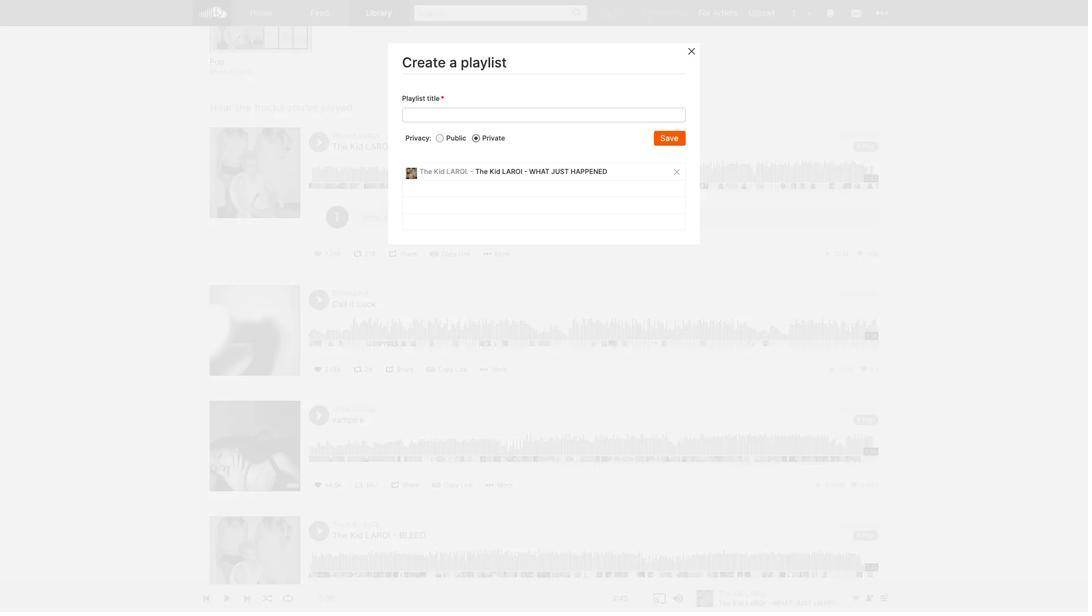 Task type: locate. For each thing, give the bounding box(es) containing it.
2 try from the left
[[641, 8, 653, 18]]

share button right 28
[[381, 364, 420, 376]]

track stats element for vampire
[[815, 479, 879, 492]]

hear
[[210, 101, 233, 113]]

54 link
[[860, 366, 879, 374]]

pop inside 2 months ago pop
[[863, 416, 875, 424]]

copy link button for vampire
[[428, 479, 479, 492]]

ago right month
[[867, 289, 879, 298]]

0 vertical spatial laroi
[[366, 141, 391, 152]]

vampire link
[[332, 415, 364, 426]]

3,890
[[861, 482, 879, 490]]

what down playlist title text box
[[530, 168, 550, 176]]

share right 218 at top left
[[400, 250, 417, 258]]

share button right 218 at top left
[[384, 248, 423, 261]]

months
[[841, 405, 865, 414]]

track stats element containing 320k
[[824, 595, 879, 608]]

374
[[867, 597, 879, 605]]

share right 28
[[397, 366, 414, 374]]

for artists link
[[693, 0, 743, 26]]

0 horizontal spatial what
[[399, 141, 424, 152]]

7,298
[[325, 250, 341, 258]]

share button
[[384, 248, 423, 261], [381, 364, 420, 376], [387, 479, 425, 492]]

2 vertical spatial more
[[497, 482, 513, 490]]

upload link
[[743, 0, 781, 26]]

share
[[400, 250, 417, 258], [397, 366, 414, 374], [402, 482, 419, 490]]

days for the kid laroi - what just happened
[[850, 132, 865, 140]]

2 vertical spatial copy link
[[444, 482, 473, 490]]

2 vertical spatial share button
[[387, 479, 425, 492]]

1 vertical spatial more button
[[476, 364, 513, 376]]

rodrigo
[[352, 405, 377, 414]]

1 vertical spatial share button
[[381, 364, 420, 376]]

music charts link
[[210, 67, 252, 77]]

2 the kid laroi. link from the top
[[332, 521, 381, 529]]

pop music charts
[[210, 57, 252, 76]]

the kid laroi. link up the kid laroi - bleed link
[[332, 521, 381, 529]]

happened up the kid laroi.         - the kid laroi - what just happened
[[451, 141, 496, 152]]

1 vertical spatial share
[[397, 366, 414, 374]]

vampire
[[332, 415, 364, 426]]

0 vertical spatial what
[[399, 141, 424, 152]]

0 vertical spatial days
[[850, 132, 865, 140]]

0 vertical spatial happened
[[451, 141, 496, 152]]

laroi. up the kid laroi - bleed link
[[359, 521, 381, 529]]

pop for vampire
[[863, 416, 875, 424]]

1 vertical spatial copy link
[[438, 366, 468, 374]]

pop for the kid laroi - what just happened
[[863, 143, 875, 151]]

2 vertical spatial link
[[461, 482, 473, 490]]

vampire element
[[210, 401, 301, 492]]

pop link for the kid laroi - what just happened
[[854, 142, 879, 152]]

0 horizontal spatial the kid laroi - what just happened element
[[210, 128, 301, 219]]

days inside the 21 days ago pop
[[850, 132, 865, 140]]

what
[[399, 141, 424, 152], [530, 168, 550, 176]]

0 vertical spatial copy
[[442, 250, 457, 258]]

3 ago from the top
[[867, 405, 879, 414]]

2 days from the top
[[850, 521, 865, 529]]

laroi. up the kid laroi - what just happened link at top left
[[359, 132, 381, 140]]

tara schultz's avatar element up 7,298
[[326, 206, 349, 229]]

laroi
[[366, 141, 391, 152], [503, 168, 523, 176], [366, 530, 391, 541]]

share button right 847
[[387, 479, 425, 492]]

ago right the 21
[[867, 132, 879, 140]]

try left next
[[641, 8, 653, 18]]

track stats element containing 257k
[[828, 364, 879, 376]]

happened
[[451, 141, 496, 152], [571, 168, 608, 176]]

create
[[403, 54, 446, 71]]

0 vertical spatial more
[[495, 250, 510, 258]]

artists
[[713, 8, 738, 18]]

1 horizontal spatial happened
[[571, 168, 608, 176]]

track stats element
[[824, 248, 879, 261], [828, 364, 879, 376], [815, 479, 879, 492], [824, 595, 879, 608]]

laroi. down the public
[[447, 168, 469, 176]]

4 ago from the top
[[867, 521, 879, 529]]

ago
[[867, 132, 879, 140], [867, 289, 879, 298], [867, 405, 879, 414], [867, 521, 879, 529]]

track stats element containing 236k
[[824, 248, 879, 261]]

happened inside the kid laroi. the kid laroi - what just happened
[[451, 141, 496, 152]]

21
[[841, 132, 848, 140]]

0 vertical spatial just
[[427, 141, 449, 152]]

1 try from the left
[[599, 8, 611, 18]]

2 vertical spatial share
[[402, 482, 419, 490]]

try left the go+
[[599, 8, 611, 18]]

month
[[845, 289, 865, 298]]

copy link button for call it luck
[[422, 364, 473, 376]]

1 vertical spatial link
[[456, 366, 468, 374]]

laroi left privacy:
[[366, 141, 391, 152]]

2 vertical spatial copy link button
[[428, 479, 479, 492]]

the kid laroi. link for the kid laroi - bleed
[[332, 521, 381, 529]]

ago inside the 14 days ago pop
[[867, 521, 879, 529]]

1 vertical spatial tara schultz's avatar element
[[326, 206, 349, 229]]

days
[[850, 132, 865, 140], [850, 521, 865, 529]]

next
[[655, 8, 673, 18]]

it
[[350, 299, 355, 310]]

the
[[332, 132, 345, 140], [332, 141, 348, 152], [420, 168, 433, 176], [476, 168, 489, 176], [332, 521, 345, 529], [332, 530, 348, 541]]

2.46m
[[826, 482, 845, 490]]

days right 14
[[850, 521, 865, 529]]

dxrknova link
[[332, 289, 369, 298]]

share button for vampire
[[387, 479, 425, 492]]

1 days from the top
[[850, 132, 865, 140]]

1 vertical spatial copy
[[438, 366, 454, 374]]

pop link for vampire
[[854, 415, 879, 426]]

olivia rodrigo link
[[332, 405, 377, 414]]

tara schultz's avatar element right upload
[[787, 6, 802, 20]]

2 vertical spatial laroi.
[[359, 521, 381, 529]]

tara schultz's avatar element
[[787, 6, 802, 20], [326, 206, 349, 229]]

more button
[[479, 248, 516, 261], [476, 364, 513, 376], [482, 479, 518, 492]]

pop inside the 21 days ago pop
[[863, 143, 875, 151]]

call it luck link
[[332, 299, 376, 310]]

tracks
[[254, 101, 284, 113]]

feed
[[311, 8, 329, 18]]

luck
[[357, 299, 376, 310]]

laroi inside the kid laroi. the kid laroi - bleed
[[366, 530, 391, 541]]

laroi. inside the kid laroi. the kid laroi - bleed
[[359, 521, 381, 529]]

8,417 button
[[309, 595, 346, 608]]

3,890 link
[[850, 482, 879, 490]]

what left the public
[[399, 141, 424, 152]]

played:
[[321, 101, 356, 113]]

2 vertical spatial laroi
[[366, 530, 391, 541]]

share right 847
[[402, 482, 419, 490]]

1 vertical spatial days
[[850, 521, 865, 529]]

None search field
[[409, 0, 593, 26]]

2
[[835, 405, 839, 414]]

pop inside the 14 days ago pop
[[863, 532, 875, 540]]

olivia rodrigo vampire
[[332, 405, 377, 426]]

0 horizontal spatial just
[[427, 141, 449, 152]]

track stats element for call it luck
[[828, 364, 879, 376]]

save button
[[655, 131, 686, 146]]

ago inside 2 months ago pop
[[867, 405, 879, 414]]

1 vertical spatial more
[[492, 366, 507, 374]]

1 horizontal spatial try
[[641, 8, 653, 18]]

laroi down the private
[[503, 168, 523, 176]]

306
[[867, 250, 879, 258]]

ago for the kid laroi - bleed
[[867, 521, 879, 529]]

share for vampire
[[402, 482, 419, 490]]

0 vertical spatial share button
[[384, 248, 423, 261]]

257k
[[839, 366, 855, 374]]

ago inside the 21 days ago pop
[[867, 132, 879, 140]]

create a playlist
[[403, 54, 507, 71]]

1 vertical spatial the kid laroi. link
[[332, 521, 381, 529]]

1 horizontal spatial just
[[552, 168, 570, 176]]

days right the 21
[[850, 132, 865, 140]]

track stats element containing 2.46m
[[815, 479, 879, 492]]

the kid laroi - what just happened element
[[210, 128, 301, 219], [406, 168, 417, 179]]

call it luck element
[[210, 285, 301, 376]]

1
[[839, 289, 843, 298]]

1 horizontal spatial what
[[530, 168, 550, 176]]

the kid laroi - bleed link
[[332, 530, 426, 541]]

1 horizontal spatial tara schultz's avatar element
[[787, 6, 802, 20]]

ago right 14
[[867, 521, 879, 529]]

2 vertical spatial copy
[[444, 482, 459, 490]]

laroi.
[[359, 132, 381, 140], [447, 168, 469, 176], [359, 521, 381, 529]]

1 month ago
[[839, 289, 879, 298]]

share button for call it luck
[[381, 364, 420, 376]]

2,189
[[325, 366, 341, 374]]

laroi left bleed
[[366, 530, 391, 541]]

home
[[250, 8, 272, 18]]

Playlist title text field
[[403, 108, 686, 123]]

1 vertical spatial laroi
[[503, 168, 523, 176]]

call
[[332, 299, 347, 310]]

copy for call it luck
[[438, 366, 454, 374]]

0 horizontal spatial try
[[599, 8, 611, 18]]

1 vertical spatial copy link button
[[422, 364, 473, 376]]

happened up write a comment text field
[[571, 168, 608, 176]]

for artists
[[699, 8, 738, 18]]

ago right months on the bottom of page
[[867, 405, 879, 414]]

847 button
[[351, 479, 384, 492]]

-
[[393, 141, 397, 152], [471, 168, 474, 176], [525, 168, 528, 176], [393, 530, 397, 541]]

the kid laroi. link down played:
[[332, 132, 381, 140]]

the kid laroi - what just happened link
[[332, 141, 496, 152]]

try
[[599, 8, 611, 18], [641, 8, 653, 18]]

1 vertical spatial laroi.
[[447, 168, 469, 176]]

days inside the 14 days ago pop
[[850, 521, 865, 529]]

link
[[459, 250, 471, 258], [456, 366, 468, 374], [461, 482, 473, 490]]

2 vertical spatial more button
[[482, 479, 518, 492]]

laroi inside the kid laroi. the kid laroi - what just happened
[[366, 141, 391, 152]]

1 the kid laroi. link from the top
[[332, 132, 381, 140]]

1 ago from the top
[[867, 132, 879, 140]]

pop for the kid laroi - bleed
[[863, 532, 875, 540]]

0 vertical spatial laroi.
[[359, 132, 381, 140]]

0 horizontal spatial happened
[[451, 141, 496, 152]]

copy link button
[[426, 248, 477, 261], [422, 364, 473, 376], [428, 479, 479, 492]]

pop link
[[210, 56, 312, 67], [854, 142, 879, 152], [854, 415, 879, 426], [854, 531, 879, 541]]

more
[[495, 250, 510, 258], [492, 366, 507, 374], [497, 482, 513, 490]]

0 vertical spatial the kid laroi. link
[[332, 132, 381, 140]]

laroi. inside the kid laroi. the kid laroi - what just happened
[[359, 132, 381, 140]]

1 vertical spatial just
[[552, 168, 570, 176]]



Task type: vqa. For each thing, say whether or not it's contained in the screenshot.
vampire
yes



Task type: describe. For each thing, give the bounding box(es) containing it.
copy link for vampire
[[444, 482, 473, 490]]

847
[[367, 482, 378, 490]]

track stats element for the kid laroi - bleed
[[824, 595, 879, 608]]

54
[[871, 366, 879, 374]]

Search search field
[[415, 5, 588, 21]]

2 months ago pop
[[835, 405, 879, 424]]

0 vertical spatial tara schultz's avatar element
[[787, 6, 802, 20]]

7,298 button
[[309, 248, 347, 261]]

320k
[[835, 597, 851, 605]]

the kid laroi. the kid laroi - what just happened
[[332, 132, 496, 152]]

the kid laroi. link for the kid laroi - what just happened
[[332, 132, 381, 140]]

1 horizontal spatial the kid laroi - what just happened element
[[406, 168, 417, 179]]

save
[[661, 133, 679, 143]]

14
[[840, 521, 848, 529]]

1 vertical spatial happened
[[571, 168, 608, 176]]

laroi. for bleed
[[359, 521, 381, 529]]

- inside the kid laroi. the kid laroi - bleed
[[393, 530, 397, 541]]

0 vertical spatial copy link button
[[426, 248, 477, 261]]

21 days ago pop
[[841, 132, 879, 151]]

bleed
[[399, 530, 426, 541]]

the kid laroi. the kid laroi - bleed
[[332, 521, 426, 541]]

playlist title
[[403, 94, 440, 103]]

0 vertical spatial share
[[400, 250, 417, 258]]

laroi. for -
[[447, 168, 469, 176]]

more button for call it luck
[[476, 364, 513, 376]]

music
[[210, 67, 229, 76]]

218
[[365, 250, 376, 258]]

28
[[365, 366, 373, 374]]

laroi. for what
[[359, 132, 381, 140]]

olivia
[[332, 405, 350, 414]]

feed link
[[291, 0, 350, 26]]

library
[[366, 8, 392, 18]]

share for call it luck
[[397, 366, 414, 374]]

28 button
[[349, 364, 378, 376]]

copy link for call it luck
[[438, 366, 468, 374]]

try next pro link
[[635, 0, 693, 26]]

218 button
[[350, 248, 382, 261]]

0 horizontal spatial tara schultz's avatar element
[[326, 206, 349, 229]]

2 ago from the top
[[867, 289, 879, 298]]

try go+
[[599, 8, 629, 18]]

374 link
[[856, 597, 879, 605]]

0 vertical spatial more button
[[479, 248, 516, 261]]

0 vertical spatial copy link
[[442, 250, 471, 258]]

dxrknova call it luck
[[332, 289, 376, 310]]

the
[[236, 101, 252, 113]]

a
[[450, 54, 458, 71]]

236k
[[835, 250, 851, 258]]

14 days ago pop
[[840, 521, 879, 540]]

try for try next pro
[[641, 8, 653, 18]]

306 link
[[856, 250, 879, 258]]

private
[[483, 134, 506, 143]]

playlist
[[461, 54, 507, 71]]

link for vampire
[[461, 482, 473, 490]]

try next pro
[[641, 8, 688, 18]]

the kid laroi - bleed element
[[210, 517, 301, 608]]

more button for vampire
[[482, 479, 518, 492]]

44.5k button
[[309, 479, 348, 492]]

try for try go+
[[599, 8, 611, 18]]

ago for the kid laroi - what just happened
[[867, 132, 879, 140]]

laroi for bleed
[[366, 530, 391, 541]]

link for call it luck
[[456, 366, 468, 374]]

pop link for the kid laroi - bleed
[[854, 531, 879, 541]]

more for call it luck
[[492, 366, 507, 374]]

for
[[699, 8, 711, 18]]

public
[[447, 134, 467, 143]]

library link
[[350, 0, 409, 26]]

44.5k
[[325, 482, 342, 490]]

- inside the kid laroi. the kid laroi - what just happened
[[393, 141, 397, 152]]

laroi for what
[[366, 141, 391, 152]]

just inside the kid laroi. the kid laroi - what just happened
[[427, 141, 449, 152]]

playlist
[[403, 94, 426, 103]]

title
[[428, 94, 440, 103]]

8,417
[[325, 597, 341, 605]]

days for the kid laroi - bleed
[[850, 521, 865, 529]]

privacy:
[[406, 134, 432, 143]]

more for vampire
[[497, 482, 513, 490]]

hear the tracks you've played:
[[210, 101, 356, 113]]

pop element
[[210, 0, 312, 53]]

copy for vampire
[[444, 482, 459, 490]]

home link
[[232, 0, 291, 26]]

pro
[[675, 8, 688, 18]]

ago for vampire
[[867, 405, 879, 414]]

0 vertical spatial link
[[459, 250, 471, 258]]

try go+ link
[[593, 0, 635, 26]]

dxrknova
[[332, 289, 369, 298]]

the kid laroi.         - the kid laroi - what just happened
[[420, 168, 608, 176]]

what inside the kid laroi. the kid laroi - what just happened
[[399, 141, 424, 152]]

1 vertical spatial what
[[530, 168, 550, 176]]

2,189 button
[[309, 364, 346, 376]]

upload
[[749, 8, 776, 18]]

pop inside pop music charts
[[210, 57, 224, 67]]

go+
[[614, 8, 629, 18]]

Write a comment text field
[[353, 206, 879, 229]]

charts
[[231, 67, 252, 76]]

you've
[[287, 101, 318, 113]]



